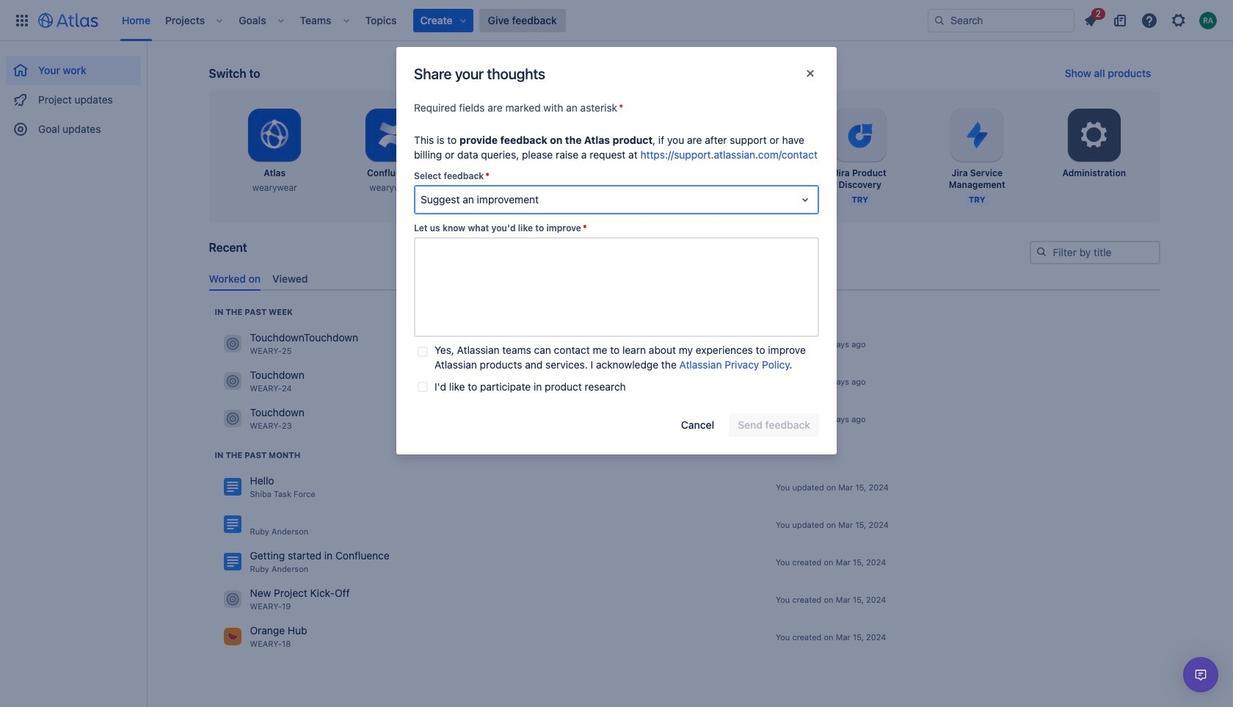 Task type: describe. For each thing, give the bounding box(es) containing it.
confluence image
[[224, 478, 241, 496]]

1 townsquare image from the top
[[224, 335, 241, 353]]

3 townsquare image from the top
[[224, 591, 241, 608]]

open image
[[797, 191, 815, 209]]

close modal image
[[802, 65, 820, 82]]

2 townsquare image from the top
[[224, 410, 241, 428]]

help image
[[1141, 11, 1159, 29]]

heading for confluence image in the left bottom of the page
[[215, 449, 301, 461]]

heading for 3rd townsquare icon from the bottom of the page
[[215, 306, 293, 318]]



Task type: locate. For each thing, give the bounding box(es) containing it.
0 vertical spatial confluence image
[[224, 516, 241, 533]]

1 vertical spatial confluence image
[[224, 553, 241, 571]]

settings image
[[1077, 118, 1113, 153]]

top element
[[9, 0, 928, 41]]

2 vertical spatial townsquare image
[[224, 591, 241, 608]]

1 heading from the top
[[215, 306, 293, 318]]

townsquare image
[[224, 335, 241, 353], [224, 410, 241, 428], [224, 591, 241, 608]]

townsquare image
[[224, 373, 241, 390], [224, 628, 241, 646]]

banner
[[0, 0, 1234, 41]]

None search field
[[928, 8, 1075, 32]]

heading
[[215, 306, 293, 318], [215, 449, 301, 461]]

None text field
[[414, 237, 820, 337]]

open intercom messenger image
[[1193, 666, 1210, 684]]

0 vertical spatial townsquare image
[[224, 335, 241, 353]]

2 heading from the top
[[215, 449, 301, 461]]

confluence image
[[224, 516, 241, 533], [224, 553, 241, 571]]

1 confluence image from the top
[[224, 516, 241, 533]]

1 vertical spatial heading
[[215, 449, 301, 461]]

tab list
[[203, 266, 1167, 291]]

0 vertical spatial heading
[[215, 306, 293, 318]]

2 confluence image from the top
[[224, 553, 241, 571]]

1 vertical spatial townsquare image
[[224, 410, 241, 428]]

search image
[[934, 14, 946, 26]]

1 townsquare image from the top
[[224, 373, 241, 390]]

0 vertical spatial townsquare image
[[224, 373, 241, 390]]

search image
[[1036, 246, 1048, 258]]

2 townsquare image from the top
[[224, 628, 241, 646]]

Filter by title field
[[1032, 242, 1159, 263]]

Search field
[[928, 8, 1075, 32]]

1 vertical spatial townsquare image
[[224, 628, 241, 646]]

group
[[6, 41, 141, 148]]



Task type: vqa. For each thing, say whether or not it's contained in the screenshot.
field
no



